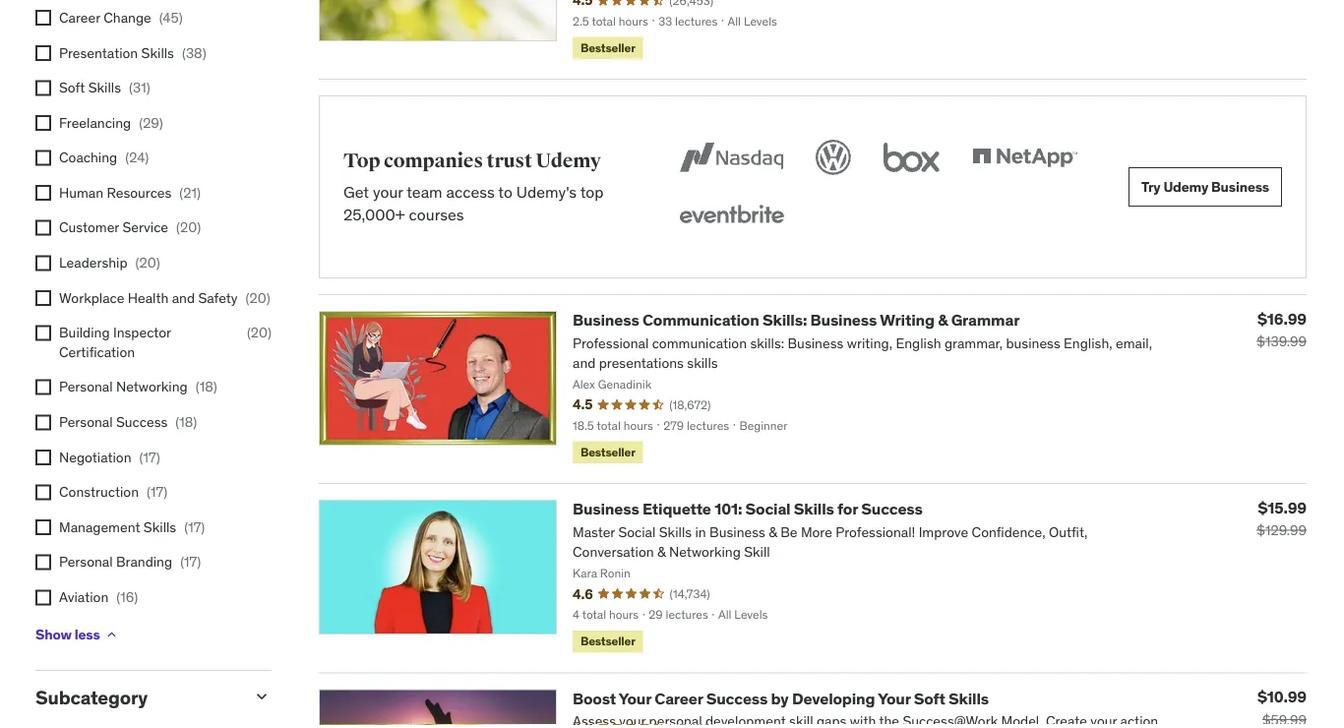 Task type: locate. For each thing, give the bounding box(es) containing it.
2 personal from the top
[[59, 413, 113, 431]]

0 vertical spatial personal
[[59, 378, 113, 396]]

2 your from the left
[[878, 688, 911, 708]]

success right for
[[861, 499, 923, 519]]

construction
[[59, 483, 139, 501]]

coaching
[[59, 149, 117, 166]]

(18) for personal networking (18)
[[196, 378, 217, 396]]

success down 'personal networking (18)'
[[116, 413, 168, 431]]

6 xsmall image from the top
[[35, 380, 51, 395]]

2 vertical spatial personal
[[59, 553, 113, 571]]

health
[[128, 289, 169, 307]]

(29)
[[139, 114, 163, 131]]

(20)
[[176, 219, 201, 236], [135, 254, 160, 271], [246, 289, 270, 307], [247, 324, 272, 342]]

aviation (16)
[[59, 588, 138, 606]]

show
[[35, 625, 72, 643]]

1 vertical spatial soft
[[914, 688, 945, 708]]

xsmall image for freelancing
[[35, 115, 51, 131]]

1 horizontal spatial udemy
[[1164, 178, 1209, 195]]

xsmall image for leadership
[[35, 255, 51, 271]]

netapp image
[[968, 136, 1082, 179]]

certification
[[59, 343, 135, 361]]

xsmall image
[[35, 45, 51, 61], [35, 115, 51, 131], [35, 150, 51, 166], [35, 185, 51, 201], [35, 220, 51, 236], [35, 520, 51, 535], [35, 555, 51, 571], [35, 590, 51, 606], [104, 627, 120, 643]]

change
[[104, 9, 151, 26]]

branding
[[116, 553, 172, 571]]

udemy's
[[516, 182, 577, 202]]

to
[[498, 182, 513, 202]]

9 xsmall image from the top
[[35, 485, 51, 500]]

1 vertical spatial udemy
[[1164, 178, 1209, 195]]

leadership (20)
[[59, 254, 160, 271]]

get
[[343, 182, 369, 202]]

0 horizontal spatial career
[[59, 9, 100, 26]]

0 vertical spatial soft
[[59, 79, 85, 96]]

xsmall image for human
[[35, 185, 51, 201]]

soft right developing
[[914, 688, 945, 708]]

1 horizontal spatial your
[[878, 688, 911, 708]]

resources
[[107, 184, 172, 201]]

0 vertical spatial (18)
[[196, 378, 217, 396]]

0 horizontal spatial udemy
[[536, 149, 601, 173]]

5 xsmall image from the top
[[35, 325, 51, 341]]

your right boost
[[619, 688, 651, 708]]

0 horizontal spatial success
[[116, 413, 168, 431]]

inspector
[[113, 324, 171, 342]]

$15.99
[[1258, 498, 1307, 518]]

1 vertical spatial success
[[861, 499, 923, 519]]

udemy
[[536, 149, 601, 173], [1164, 178, 1209, 195]]

&
[[938, 310, 948, 330]]

udemy inside top companies trust udemy get your team access to udemy's top 25,000+ courses
[[536, 149, 601, 173]]

top companies trust udemy get your team access to udemy's top 25,000+ courses
[[343, 149, 604, 224]]

writing
[[880, 310, 935, 330]]

building
[[59, 324, 110, 342]]

(17)
[[139, 448, 160, 466], [147, 483, 168, 501], [184, 518, 205, 536], [180, 553, 201, 571]]

presentation skills (38)
[[59, 44, 206, 61]]

personal up negotiation
[[59, 413, 113, 431]]

1 horizontal spatial soft
[[914, 688, 945, 708]]

business etiquette 101: social skills for success
[[573, 499, 923, 519]]

1 horizontal spatial success
[[706, 688, 768, 708]]

skills
[[141, 44, 174, 61], [88, 79, 121, 96], [794, 499, 834, 519], [144, 518, 176, 536], [949, 688, 989, 708]]

career
[[59, 9, 100, 26], [655, 688, 703, 708]]

subcategory
[[35, 686, 148, 709]]

xsmall image
[[35, 10, 51, 26], [35, 80, 51, 96], [35, 255, 51, 271], [35, 290, 51, 306], [35, 325, 51, 341], [35, 380, 51, 395], [35, 415, 51, 430], [35, 450, 51, 465], [35, 485, 51, 500]]

1 vertical spatial personal
[[59, 413, 113, 431]]

2 horizontal spatial success
[[861, 499, 923, 519]]

(18)
[[196, 378, 217, 396], [175, 413, 197, 431]]

leadership
[[59, 254, 128, 271]]

negotiation
[[59, 448, 131, 466]]

4 xsmall image from the top
[[35, 290, 51, 306]]

less
[[74, 625, 100, 643]]

$139.99
[[1257, 333, 1307, 350]]

(17) right "branding"
[[180, 553, 201, 571]]

skills for (17)
[[144, 518, 176, 536]]

human
[[59, 184, 103, 201]]

1 horizontal spatial career
[[655, 688, 703, 708]]

8 xsmall image from the top
[[35, 450, 51, 465]]

1 personal from the top
[[59, 378, 113, 396]]

2 xsmall image from the top
[[35, 80, 51, 96]]

developing
[[792, 688, 875, 708]]

xsmall image for management
[[35, 520, 51, 535]]

your right developing
[[878, 688, 911, 708]]

0 horizontal spatial your
[[619, 688, 651, 708]]

success
[[116, 413, 168, 431], [861, 499, 923, 519], [706, 688, 768, 708]]

aviation
[[59, 588, 109, 606]]

personal up aviation
[[59, 553, 113, 571]]

(38)
[[182, 44, 206, 61]]

1 your from the left
[[619, 688, 651, 708]]

subcategory button
[[35, 686, 236, 709]]

boost
[[573, 688, 616, 708]]

personal down certification
[[59, 378, 113, 396]]

7 xsmall image from the top
[[35, 415, 51, 430]]

0 vertical spatial udemy
[[536, 149, 601, 173]]

try udemy business
[[1142, 178, 1270, 195]]

soft skills (31)
[[59, 79, 150, 96]]

boost your career success by developing your soft skills
[[573, 688, 989, 708]]

$129.99
[[1257, 522, 1307, 539]]

career right boost
[[655, 688, 703, 708]]

trust
[[487, 149, 532, 173]]

personal
[[59, 378, 113, 396], [59, 413, 113, 431], [59, 553, 113, 571]]

xsmall image for customer
[[35, 220, 51, 236]]

(17) down personal success (18)
[[139, 448, 160, 466]]

soft
[[59, 79, 85, 96], [914, 688, 945, 708]]

(18) down networking
[[175, 413, 197, 431]]

etiquette
[[643, 499, 711, 519]]

personal networking (18)
[[59, 378, 217, 396]]

soft up freelancing
[[59, 79, 85, 96]]

human resources (21)
[[59, 184, 201, 201]]

companies
[[384, 149, 483, 173]]

3 personal from the top
[[59, 553, 113, 571]]

udemy right try
[[1164, 178, 1209, 195]]

management
[[59, 518, 140, 536]]

1 vertical spatial (18)
[[175, 413, 197, 431]]

3 xsmall image from the top
[[35, 255, 51, 271]]

skills:
[[763, 310, 807, 330]]

(18) right networking
[[196, 378, 217, 396]]

1 xsmall image from the top
[[35, 10, 51, 26]]

career up presentation
[[59, 9, 100, 26]]

0 horizontal spatial soft
[[59, 79, 85, 96]]

workplace health and safety (20)
[[59, 289, 270, 307]]

business
[[1212, 178, 1270, 195], [573, 310, 639, 330], [811, 310, 877, 330], [573, 499, 639, 519]]

(18) for personal success (18)
[[175, 413, 197, 431]]

xsmall image for construction
[[35, 485, 51, 500]]

your
[[619, 688, 651, 708], [878, 688, 911, 708]]

udemy up udemy's
[[536, 149, 601, 173]]

show less
[[35, 625, 100, 643]]

business communication skills: business writing & grammar
[[573, 310, 1020, 330]]

personal for personal branding
[[59, 553, 113, 571]]

team
[[407, 182, 443, 202]]

success left 'by'
[[706, 688, 768, 708]]



Task type: vqa. For each thing, say whether or not it's contained in the screenshot.
Academics
no



Task type: describe. For each thing, give the bounding box(es) containing it.
25,000+
[[343, 204, 405, 224]]

business left communication on the top
[[573, 310, 639, 330]]

xsmall image for career change
[[35, 10, 51, 26]]

freelancing (29)
[[59, 114, 163, 131]]

(45)
[[159, 9, 183, 26]]

xsmall image for negotiation
[[35, 450, 51, 465]]

service
[[122, 219, 168, 236]]

xsmall image for coaching
[[35, 150, 51, 166]]

xsmall image for personal success
[[35, 415, 51, 430]]

xsmall image for presentation
[[35, 45, 51, 61]]

construction (17)
[[59, 483, 168, 501]]

social
[[746, 499, 791, 519]]

(17) up "management skills (17)"
[[147, 483, 168, 501]]

2 vertical spatial success
[[706, 688, 768, 708]]

xsmall image for workplace health and safety
[[35, 290, 51, 306]]

and
[[172, 289, 195, 307]]

personal branding (17)
[[59, 553, 201, 571]]

eventbrite image
[[675, 195, 788, 238]]

nasdaq image
[[675, 136, 788, 179]]

xsmall image for building inspector certification
[[35, 325, 51, 341]]

0 vertical spatial career
[[59, 9, 100, 26]]

xsmall image inside show less button
[[104, 627, 120, 643]]

top
[[580, 182, 604, 202]]

by
[[771, 688, 789, 708]]

personal for personal success
[[59, 413, 113, 431]]

$10.99
[[1258, 687, 1307, 707]]

customer service (20)
[[59, 219, 201, 236]]

skills for (38)
[[141, 44, 174, 61]]

show less button
[[35, 615, 120, 654]]

try udemy business link
[[1129, 167, 1282, 207]]

(24)
[[125, 149, 149, 166]]

top
[[343, 149, 380, 173]]

building inspector certification
[[59, 324, 171, 361]]

xsmall image for aviation
[[35, 590, 51, 606]]

(17) up personal branding (17)
[[184, 518, 205, 536]]

customer
[[59, 219, 119, 236]]

(31)
[[129, 79, 150, 96]]

(16)
[[116, 588, 138, 606]]

networking
[[116, 378, 188, 396]]

$16.99 $139.99
[[1257, 308, 1307, 350]]

small image
[[252, 687, 272, 707]]

safety
[[198, 289, 238, 307]]

boost your career success by developing your soft skills link
[[573, 688, 989, 708]]

business right skills:
[[811, 310, 877, 330]]

management skills (17)
[[59, 518, 205, 536]]

skills for (31)
[[88, 79, 121, 96]]

your
[[373, 182, 403, 202]]

(21)
[[179, 184, 201, 201]]

xsmall image for soft skills
[[35, 80, 51, 96]]

workplace
[[59, 289, 124, 307]]

courses
[[409, 204, 464, 224]]

freelancing
[[59, 114, 131, 131]]

business communication skills: business writing & grammar link
[[573, 310, 1020, 330]]

negotiation (17)
[[59, 448, 160, 466]]

grammar
[[951, 310, 1020, 330]]

xsmall image for personal
[[35, 555, 51, 571]]

0 vertical spatial success
[[116, 413, 168, 431]]

xsmall image for personal networking
[[35, 380, 51, 395]]

presentation
[[59, 44, 138, 61]]

career change (45)
[[59, 9, 183, 26]]

volkswagen image
[[812, 136, 855, 179]]

for
[[838, 499, 858, 519]]

business right try
[[1212, 178, 1270, 195]]

personal success (18)
[[59, 413, 197, 431]]

business etiquette 101: social skills for success link
[[573, 499, 923, 519]]

try
[[1142, 178, 1161, 195]]

$16.99
[[1258, 308, 1307, 329]]

box image
[[879, 136, 945, 179]]

$15.99 $129.99
[[1257, 498, 1307, 539]]

coaching (24)
[[59, 149, 149, 166]]

101:
[[715, 499, 742, 519]]

business left etiquette
[[573, 499, 639, 519]]

communication
[[643, 310, 759, 330]]

1 vertical spatial career
[[655, 688, 703, 708]]

access
[[446, 182, 495, 202]]

personal for personal networking
[[59, 378, 113, 396]]



